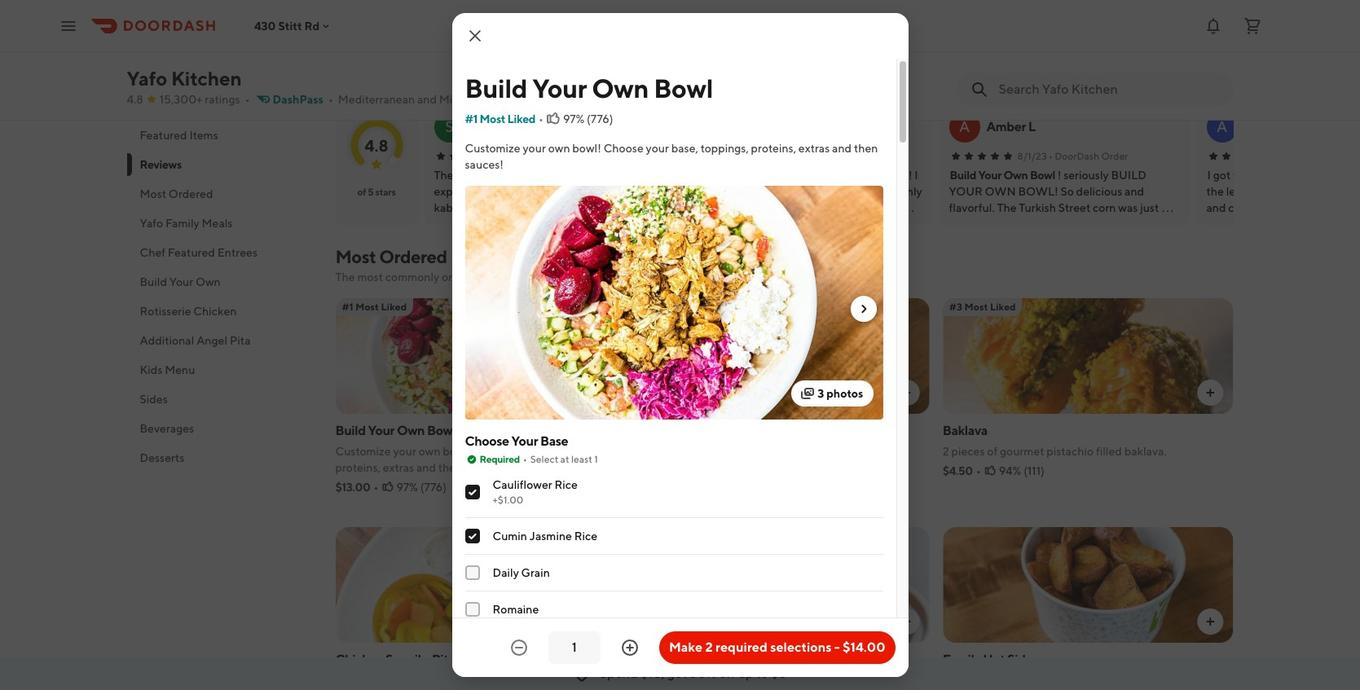Task type: vqa. For each thing, say whether or not it's contained in the screenshot.
the right customize
yes



Task type: describe. For each thing, give the bounding box(es) containing it.
Current quantity is 1 number field
[[558, 639, 591, 657]]

menu
[[165, 364, 195, 377]]

add item to cart image for family hot sides
[[1204, 615, 1218, 629]]

spanikopita
[[386, 652, 455, 668]]

kid
[[639, 674, 657, 687]]

1 vertical spatial ratings
[[205, 93, 240, 106]]

94%
[[999, 465, 1022, 478]]

pick
[[780, 674, 802, 687]]

add review button
[[1075, 63, 1159, 89]]

get
[[668, 666, 687, 682]]

yafo for yafo family meals
[[140, 217, 163, 230]]

daily grain
[[493, 567, 550, 580]]

kids menu button
[[127, 355, 316, 385]]

most inside most ordered the most commonly ordered items and dishes from this store
[[335, 246, 376, 267]]

spend
[[600, 666, 638, 682]]

1 vertical spatial featured
[[168, 246, 215, 259]]

order for a
[[1102, 150, 1129, 162]]

sauces! inside build your own bowl customize your own bowl!  choose your base, toppings, proteins, extras and then sauces!
[[465, 461, 503, 474]]

your inside build your own bowl customize your own bowl!  choose your base, toppings, proteins, extras and then sauces!
[[368, 423, 395, 439]]

$13.00 •
[[335, 481, 379, 494]]

kids entrée image
[[639, 527, 930, 643]]

photos
[[827, 387, 864, 400]]

most inside build your own bowl dialog
[[480, 113, 506, 126]]

stars
[[375, 186, 396, 198]]

ordered
[[442, 271, 483, 284]]

off
[[719, 666, 736, 682]]

close build your own bowl image
[[465, 26, 485, 46]]

most inside button
[[140, 188, 166, 201]]

1 vertical spatial rice
[[574, 530, 598, 543]]

most right #3
[[965, 301, 988, 313]]

0 horizontal spatial 97% (776)
[[397, 481, 447, 494]]

• doordash order for s
[[541, 150, 621, 162]]

build inside build your own bowl customize your own bowl!  choose your base, toppings, proteins, extras and then sauces!
[[335, 423, 366, 439]]

bowl down 8/26/23
[[773, 169, 798, 182]]

93%
[[516, 9, 538, 22]]

angel
[[197, 334, 228, 347]]

build your own bowl button for 8/26/23
[[693, 167, 798, 183]]

3
[[818, 387, 824, 400]]

make 2 required selections - $14.00 button
[[659, 632, 896, 664]]

middle
[[439, 93, 476, 106]]

0 vertical spatial featured
[[140, 129, 187, 142]]

romaine
[[493, 603, 539, 617]]

most right #2
[[661, 301, 685, 313]]

yafo for yafo kitchen
[[127, 67, 167, 90]]

individual hot sides image
[[639, 298, 930, 414]]

0 horizontal spatial 15,300+
[[160, 93, 203, 106]]

build your own
[[140, 276, 221, 289]]

1 a from the left
[[959, 118, 970, 135]]

then inside customize your own bowl!  choose your base, toppings, proteins, extras and then sauces!
[[854, 142, 878, 155]]

94% (111)
[[999, 465, 1045, 478]]

meals
[[202, 217, 233, 230]]

#1 inside build your own bowl dialog
[[465, 113, 478, 126]]

the
[[335, 271, 355, 284]]

to
[[756, 666, 769, 682]]

spend $15, get 30% off up to $8
[[600, 666, 787, 682]]

base, inside customize your own bowl!  choose your base, toppings, proteins, extras and then sauces!
[[671, 142, 699, 155]]

• right 8/26/23
[[799, 150, 803, 162]]

own inside build your own bowl customize your own bowl!  choose your base, toppings, proteins, extras and then sauces!
[[397, 423, 425, 439]]

sides inside button
[[140, 393, 168, 406]]

141
[[426, 74, 441, 87]]

97% inside build your own bowl dialog
[[563, 113, 585, 126]]

featured items
[[140, 129, 218, 142]]

customize inside build your own bowl customize your own bowl!  choose your base, toppings, proteins, extras and then sauces!
[[335, 445, 391, 458]]

#1 most liked inside build your own bowl dialog
[[465, 113, 536, 126]]

then inside build your own bowl customize your own bowl!  choose your base, toppings, proteins, extras and then sauces!
[[438, 461, 463, 474]]

liked for baklava
[[991, 301, 1016, 313]]

3 photos button
[[792, 381, 874, 407]]

mediterranean
[[338, 93, 415, 106]]

gourmet
[[1000, 445, 1045, 458]]

yafo family meals button
[[127, 209, 316, 238]]

$4.50 •
[[943, 465, 981, 478]]

0 horizontal spatial #1 most liked
[[342, 301, 407, 313]]

reviews for reviews 15,300+ ratings • 141 public reviews
[[335, 50, 401, 71]]

sauces! inside customize your own bowl!  choose your base, toppings, proteins, extras and then sauces!
[[465, 158, 504, 171]]

increase quantity by 1 image
[[620, 638, 640, 658]]

stuffed
[[450, 674, 487, 687]]

3 photos
[[818, 387, 864, 400]]

dishes
[[538, 271, 571, 284]]

most ordered
[[140, 188, 213, 201]]

additional angel pita button
[[127, 326, 316, 355]]

required
[[480, 453, 520, 466]]

build your own bowl for 8/26/23
[[693, 169, 798, 182]]

toppings, inside customize your own bowl!  choose your base, toppings, proteins, extras and then sauces!
[[701, 142, 749, 155]]

eastern
[[478, 93, 518, 106]]

• inside the reviews 15,300+ ratings • 141 public reviews
[[418, 74, 423, 87]]

3.4
[[599, 93, 615, 106]]

proteins, inside customize your own bowl!  choose your base, toppings, proteins, extras and then sauces!
[[751, 142, 796, 155]]

daily
[[493, 567, 519, 580]]

beverages button
[[127, 414, 316, 443]]

2 order from the left
[[852, 150, 879, 162]]

liked inside build your own bowl dialog
[[508, 113, 536, 126]]

chef featured entrees button
[[127, 238, 316, 267]]

Cumin Jasmine Rice checkbox
[[465, 529, 480, 544]]

doordash for s
[[547, 150, 592, 162]]

• doordash order for a
[[1049, 150, 1129, 162]]

dashpass
[[273, 93, 324, 106]]

family hot sides
[[943, 652, 1039, 668]]

• right dashpass
[[328, 93, 333, 106]]

build inside dialog
[[465, 73, 528, 104]]

customize inside customize your own bowl!  choose your base, toppings, proteins, extras and then sauces!
[[465, 142, 521, 155]]

amber l
[[987, 119, 1036, 135]]

next image
[[1214, 69, 1227, 82]]

dashpass •
[[273, 93, 333, 106]]

hot for family
[[983, 652, 1005, 668]]

spinach,
[[560, 674, 602, 687]]

reviews 15,300+ ratings • 141 public reviews
[[335, 50, 517, 87]]

at
[[561, 453, 569, 466]]

build your own bowl customize your own bowl!  choose your base, toppings, proteins, extras and then sauces!
[[335, 423, 619, 474]]

rotisserie chicken
[[140, 305, 237, 318]]

build your own button
[[127, 267, 316, 297]]

• inside choose your base group
[[523, 453, 527, 466]]

add item to cart image for baklava
[[1204, 386, 1218, 399]]

sides for family hot sides
[[1008, 652, 1039, 668]]

sized for chicken
[[359, 674, 386, 687]]

items
[[189, 129, 218, 142]]

make
[[669, 640, 703, 655]]

pita
[[230, 334, 251, 347]]

a
[[804, 674, 810, 687]]

bowl inside build your own bowl customize your own bowl!  choose your base, toppings, proteins, extras and then sauces!
[[427, 423, 456, 439]]

0 vertical spatial 4.8
[[127, 93, 143, 106]]

this
[[599, 271, 618, 284]]

0 horizontal spatial #1
[[342, 301, 353, 313]]

#3 most liked
[[950, 301, 1016, 313]]

• right $4.50
[[977, 465, 981, 478]]

review
[[1110, 69, 1149, 82]]

choose your base group
[[465, 433, 883, 665]]

your inside group
[[512, 434, 538, 449]]

previous image
[[1182, 69, 1195, 82]]

and inside "kids entrée kid sized entrée where you pick a protein and side."
[[852, 674, 872, 687]]

(776) inside build your own bowl dialog
[[587, 113, 614, 126]]

with
[[489, 674, 512, 687]]

base, inside build your own bowl customize your own bowl!  choose your base, toppings, proteins, extras and then sauces!
[[542, 445, 569, 458]]

cauliflower rice +$1.00
[[493, 479, 578, 506]]

decrease quantity by 1 image
[[509, 638, 529, 658]]

15,300+ inside the reviews 15,300+ ratings • 141 public reviews
[[335, 74, 378, 87]]

3.4 mi
[[599, 93, 630, 106]]

reviews
[[478, 74, 517, 87]]

beverages
[[140, 422, 194, 435]]

public
[[444, 74, 476, 87]]

97% (776) inside build your own bowl dialog
[[563, 113, 614, 126]]

1
[[594, 453, 598, 466]]

protein
[[813, 674, 850, 687]]

desserts
[[140, 452, 184, 465]]

build your own bowl dialog
[[452, 13, 909, 690]]

0 items, open order cart image
[[1243, 16, 1263, 35]]

+$1.00
[[493, 494, 524, 506]]

make 2 required selections - $14.00
[[669, 640, 886, 655]]

entrée
[[667, 652, 706, 668]]



Task type: locate. For each thing, give the bounding box(es) containing it.
0 vertical spatial toppings,
[[701, 142, 749, 155]]

bowl left the choose your base at left bottom
[[427, 423, 456, 439]]

• left the 141
[[418, 74, 423, 87]]

ratings up mediterranean
[[381, 74, 416, 87]]

#1 most liked down eastern
[[465, 113, 536, 126]]

1 doordash from the left
[[547, 150, 592, 162]]

• doordash order
[[541, 150, 621, 162], [799, 150, 879, 162], [1049, 150, 1129, 162]]

where
[[725, 674, 757, 687]]

0 horizontal spatial reviews
[[140, 158, 182, 171]]

0 vertical spatial of
[[357, 186, 366, 198]]

liked down commonly
[[381, 301, 407, 313]]

97% down the food
[[563, 113, 585, 126]]

#3
[[950, 301, 963, 313]]

build your own bowl for 8/1/23
[[950, 169, 1056, 182]]

1 vertical spatial toppings,
[[571, 445, 619, 458]]

1 vertical spatial sauces!
[[465, 461, 503, 474]]

8/1/23
[[1018, 150, 1047, 162]]

$8
[[771, 666, 787, 682]]

entrees
[[217, 246, 258, 259]]

reviews for reviews
[[140, 158, 182, 171]]

and down the 141
[[417, 93, 437, 106]]

0 vertical spatial bowl!
[[573, 142, 602, 155]]

customize up $13.00 •
[[335, 445, 391, 458]]

choose up required
[[465, 434, 509, 449]]

stephanie y
[[472, 119, 541, 135]]

Daily Grain checkbox
[[465, 566, 480, 581]]

1 horizontal spatial family
[[943, 652, 981, 668]]

(43)
[[540, 9, 561, 22]]

4.8 down mediterranean
[[365, 136, 389, 154]]

$14.00
[[843, 640, 886, 655]]

1 horizontal spatial #1
[[465, 113, 478, 126]]

0 vertical spatial (776)
[[587, 113, 614, 126]]

2 sized from the left
[[659, 674, 686, 687]]

1 vertical spatial own
[[419, 445, 441, 458]]

1 horizontal spatial order
[[852, 150, 879, 162]]

430
[[254, 19, 276, 32]]

1 horizontal spatial sides
[[723, 423, 754, 439]]

doordash for a
[[1055, 150, 1100, 162]]

2 horizontal spatial doordash
[[1055, 150, 1100, 162]]

• doordash order right the 8/1/23
[[1049, 150, 1129, 162]]

2 horizontal spatial sides
[[1008, 652, 1039, 668]]

individual
[[639, 423, 696, 439]]

• down street
[[539, 113, 544, 126]]

reviews up most ordered
[[140, 158, 182, 171]]

1 horizontal spatial of
[[987, 445, 998, 458]]

1 horizontal spatial customize
[[465, 142, 521, 155]]

most ordered the most commonly ordered items and dishes from this store
[[335, 246, 647, 284]]

liked right #3
[[991, 301, 1016, 313]]

1 vertical spatial kids
[[639, 652, 665, 668]]

reviews inside the reviews 15,300+ ratings • 141 public reviews
[[335, 50, 401, 71]]

yafo up chef
[[140, 217, 163, 230]]

0 vertical spatial 97%
[[563, 113, 585, 126]]

of inside baklava 2 pieces of gourmet pistachio filled baklava.
[[987, 445, 998, 458]]

kids left menu
[[140, 364, 163, 377]]

97% right $13.00 •
[[397, 481, 418, 494]]

rd
[[304, 19, 320, 32]]

sized for kids
[[659, 674, 686, 687]]

choose inside build your own bowl customize your own bowl!  choose your base, toppings, proteins, extras and then sauces!
[[474, 445, 514, 458]]

1 vertical spatial 4.8
[[365, 136, 389, 154]]

build your own bowl inside dialog
[[465, 73, 713, 104]]

1 build your own bowl button from the left
[[693, 167, 798, 183]]

proteins, inside build your own bowl customize your own bowl!  choose your base, toppings, proteins, extras and then sauces!
[[335, 461, 381, 474]]

0 vertical spatial then
[[854, 142, 878, 155]]

• right 11/16/23 on the left top
[[541, 150, 546, 162]]

hot for individual
[[698, 423, 721, 439]]

cumin
[[493, 530, 527, 543]]

0 vertical spatial rice
[[555, 479, 578, 492]]

0 horizontal spatial chicken
[[193, 305, 237, 318]]

0 vertical spatial sauces!
[[465, 158, 504, 171]]

0 vertical spatial proteins,
[[751, 142, 796, 155]]

1 vertical spatial reviews
[[140, 158, 182, 171]]

• doordash order down the food
[[541, 150, 621, 162]]

toppings, right at
[[571, 445, 619, 458]]

1 horizontal spatial hot
[[983, 652, 1005, 668]]

4.8
[[127, 93, 143, 106], [365, 136, 389, 154]]

93% (43)
[[516, 9, 561, 22]]

15,300+ down yafo kitchen
[[160, 93, 203, 106]]

1 vertical spatial family
[[943, 652, 981, 668]]

0 vertical spatial extras
[[799, 142, 830, 155]]

(776) down build your own bowl customize your own bowl!  choose your base, toppings, proteins, extras and then sauces!
[[420, 481, 447, 494]]

1 vertical spatial (776)
[[420, 481, 447, 494]]

own left required
[[419, 445, 441, 458]]

chicken up angel
[[193, 305, 237, 318]]

bowl! left required
[[443, 445, 472, 458]]

$15,
[[641, 666, 665, 682]]

individual hot sides
[[639, 423, 754, 439]]

2 vertical spatial sides
[[1008, 652, 1039, 668]]

own inside dialog
[[592, 73, 649, 104]]

• left select
[[523, 453, 527, 466]]

build your own bowl button for 8/1/23
[[950, 167, 1056, 183]]

rice inside cauliflower rice +$1.00
[[555, 479, 578, 492]]

additional angel pita
[[140, 334, 251, 347]]

bowl right mi
[[654, 73, 713, 104]]

1 vertical spatial hot
[[983, 652, 1005, 668]]

build your own bowl image
[[335, 298, 626, 414]]

customize your own bowl!  choose your base, toppings, proteins, extras and then sauces!
[[465, 142, 878, 171]]

#1 most liked down most at the top
[[342, 301, 407, 313]]

0 horizontal spatial ordered
[[169, 188, 213, 201]]

chicken,
[[514, 674, 557, 687]]

side.
[[874, 674, 898, 687]]

choose inside group
[[465, 434, 509, 449]]

1 horizontal spatial 2
[[943, 445, 950, 458]]

kids for entrée
[[639, 652, 665, 668]]

rice
[[555, 479, 578, 492], [574, 530, 598, 543]]

cumin jasmine rice
[[493, 530, 598, 543]]

0 horizontal spatial bowl!
[[443, 445, 472, 458]]

1 horizontal spatial chicken
[[335, 652, 383, 668]]

sauces! down stephanie
[[465, 158, 504, 171]]

reviews
[[335, 50, 401, 71], [140, 158, 182, 171]]

kids up kid at the left bottom of the page
[[639, 652, 665, 668]]

1 horizontal spatial doordash
[[805, 150, 850, 162]]

ordered inside button
[[169, 188, 213, 201]]

own inside customize your own bowl!  choose your base, toppings, proteins, extras and then sauces!
[[548, 142, 570, 155]]

bowl down the 8/1/23
[[1030, 169, 1056, 182]]

and inside build your own bowl customize your own bowl!  choose your base, toppings, proteins, extras and then sauces!
[[417, 461, 436, 474]]

1 sized from the left
[[359, 674, 386, 687]]

sized
[[359, 674, 386, 687], [659, 674, 686, 687]]

a down next icon at the top right of the page
[[1217, 118, 1228, 135]]

liked for build your own bowl
[[381, 301, 407, 313]]

yafo inside button
[[140, 217, 163, 230]]

• doordash order right 8/26/23
[[799, 150, 879, 162]]

1 order from the left
[[594, 150, 621, 162]]

• select at least 1
[[523, 453, 598, 466]]

build your own bowl button down the 8/1/23
[[950, 167, 1056, 183]]

build your own bowl button down 8/26/23
[[693, 167, 798, 183]]

1 vertical spatial then
[[438, 461, 463, 474]]

toppings, left 8/26/23
[[701, 142, 749, 155]]

1 vertical spatial bowl!
[[443, 445, 472, 458]]

most up yafo family meals
[[140, 188, 166, 201]]

yafo kitchen
[[127, 67, 242, 90]]

0 horizontal spatial order
[[594, 150, 621, 162]]

liked right #2
[[687, 301, 713, 313]]

11/16/23
[[503, 150, 540, 162]]

0 horizontal spatial proteins,
[[335, 461, 381, 474]]

baklava 2 pieces of gourmet pistachio filled baklava.
[[943, 423, 1167, 458]]

2 sauces! from the top
[[465, 461, 503, 474]]

yafo family meals
[[140, 217, 233, 230]]

1 horizontal spatial #1 most liked
[[465, 113, 536, 126]]

baked
[[388, 674, 420, 687]]

1 horizontal spatial bowl!
[[573, 142, 602, 155]]

mediterranean and middle eastern street food
[[338, 93, 581, 106]]

bowl! down the food
[[573, 142, 602, 155]]

bowl inside dialog
[[654, 73, 713, 104]]

chef
[[140, 246, 165, 259]]

selections
[[770, 640, 832, 655]]

liked down street
[[508, 113, 536, 126]]

rotisserie
[[140, 305, 191, 318]]

additional
[[140, 334, 194, 347]]

from
[[573, 271, 597, 284]]

customize down stephanie
[[465, 142, 521, 155]]

0 vertical spatial sides
[[140, 393, 168, 406]]

least
[[571, 453, 593, 466]]

ordered for most ordered the most commonly ordered items and dishes from this store
[[379, 246, 447, 267]]

own right 11/16/23 on the left top
[[548, 142, 570, 155]]

2 for pieces
[[943, 445, 950, 458]]

kids inside "kids menu" button
[[140, 364, 163, 377]]

notification bell image
[[1204, 16, 1224, 35]]

bite
[[335, 674, 357, 687]]

chicken inside chicken spanikopita bite sized baked pitas stuffed with chicken, spinach,
[[335, 652, 383, 668]]

1 horizontal spatial 97% (776)
[[563, 113, 614, 126]]

0 horizontal spatial a
[[959, 118, 970, 135]]

extras inside build your own bowl customize your own bowl!  choose your base, toppings, proteins, extras and then sauces!
[[383, 461, 414, 474]]

sauces! up +$1.00
[[465, 461, 503, 474]]

open menu image
[[59, 16, 78, 35]]

ratings down kitchen
[[205, 93, 240, 106]]

0 horizontal spatial family
[[165, 217, 200, 230]]

store
[[621, 271, 647, 284]]

430 stitt rd button
[[254, 19, 333, 32]]

bowl! inside build your own bowl customize your own bowl!  choose your base, toppings, proteins, extras and then sauces!
[[443, 445, 472, 458]]

0 horizontal spatial (776)
[[420, 481, 447, 494]]

1 horizontal spatial • doordash order
[[799, 150, 879, 162]]

ratings
[[381, 74, 416, 87], [205, 93, 240, 106]]

30%
[[690, 666, 717, 682]]

0 horizontal spatial • doordash order
[[541, 150, 621, 162]]

#1 down the
[[342, 301, 353, 313]]

0 horizontal spatial of
[[357, 186, 366, 198]]

you
[[759, 674, 778, 687]]

3 doordash from the left
[[1055, 150, 1100, 162]]

0 horizontal spatial sides
[[140, 393, 168, 406]]

most down most at the top
[[356, 301, 379, 313]]

1 vertical spatial extras
[[383, 461, 414, 474]]

1 horizontal spatial build your own bowl button
[[950, 167, 1056, 183]]

1 horizontal spatial then
[[854, 142, 878, 155]]

1 horizontal spatial a
[[1217, 118, 1228, 135]]

1 horizontal spatial reviews
[[335, 50, 401, 71]]

baklava image
[[943, 298, 1234, 414]]

yafo
[[127, 67, 167, 90], [140, 217, 163, 230]]

Item Search search field
[[999, 81, 1221, 99]]

1 sauces! from the top
[[465, 158, 504, 171]]

• right $13.00
[[374, 481, 379, 494]]

sized right bite
[[359, 674, 386, 687]]

0 horizontal spatial 4.8
[[127, 93, 143, 106]]

sides for individual hot sides
[[723, 423, 754, 439]]

1 vertical spatial ordered
[[379, 246, 447, 267]]

a left amber
[[959, 118, 970, 135]]

pieces
[[952, 445, 985, 458]]

2 build your own bowl button from the left
[[950, 167, 1056, 183]]

doordash right the 8/1/23
[[1055, 150, 1100, 162]]

and right items
[[516, 271, 535, 284]]

1 horizontal spatial sized
[[659, 674, 686, 687]]

3 • doordash order from the left
[[1049, 150, 1129, 162]]

0 vertical spatial 97% (776)
[[563, 113, 614, 126]]

sized right kid at the left bottom of the page
[[659, 674, 686, 687]]

0 horizontal spatial build your own bowl button
[[693, 167, 798, 183]]

family hot sides image
[[943, 527, 1234, 643]]

and inside most ordered the most commonly ordered items and dishes from this store
[[516, 271, 535, 284]]

toppings, inside build your own bowl customize your own bowl!  choose your base, toppings, proteins, extras and then sauces!
[[571, 445, 619, 458]]

stephanie
[[472, 119, 530, 135]]

and
[[417, 93, 437, 106], [832, 142, 852, 155], [516, 271, 535, 284], [417, 461, 436, 474], [852, 674, 872, 687]]

featured down yafo family meals
[[168, 246, 215, 259]]

of right pieces
[[987, 445, 998, 458]]

0 horizontal spatial own
[[419, 445, 441, 458]]

1 vertical spatial chicken
[[335, 652, 383, 668]]

add item to cart image for build your own bowl
[[597, 386, 610, 399]]

4.8 down yafo kitchen
[[127, 93, 143, 106]]

choose inside customize your own bowl!  choose your base, toppings, proteins, extras and then sauces!
[[604, 142, 644, 155]]

1 vertical spatial 15,300+
[[160, 93, 203, 106]]

0 horizontal spatial toppings,
[[571, 445, 619, 458]]

#2 most liked
[[646, 301, 713, 313]]

ratings inside the reviews 15,300+ ratings • 141 public reviews
[[381, 74, 416, 87]]

0 vertical spatial 2
[[943, 445, 950, 458]]

2
[[943, 445, 950, 458], [706, 640, 713, 655]]

choose your base
[[465, 434, 568, 449]]

and inside customize your own bowl!  choose your base, toppings, proteins, extras and then sauces!
[[832, 142, 852, 155]]

0 horizontal spatial kids
[[140, 364, 163, 377]]

0 vertical spatial yafo
[[127, 67, 167, 90]]

add item to cart image for chicken spanikopita
[[597, 615, 610, 629]]

#1 down mediterranean and middle eastern street food
[[465, 113, 478, 126]]

and left side. on the right bottom of page
[[852, 674, 872, 687]]

1 horizontal spatial own
[[548, 142, 570, 155]]

extras inside customize your own bowl!  choose your base, toppings, proteins, extras and then sauces!
[[799, 142, 830, 155]]

kids for menu
[[140, 364, 163, 377]]

family inside button
[[165, 217, 200, 230]]

1 vertical spatial 97%
[[397, 481, 418, 494]]

0 vertical spatial family
[[165, 217, 200, 230]]

0 vertical spatial chicken
[[193, 305, 237, 318]]

0 horizontal spatial base,
[[542, 445, 569, 458]]

ordered inside most ordered the most commonly ordered items and dishes from this store
[[379, 246, 447, 267]]

y
[[532, 119, 541, 135]]

1 vertical spatial customize
[[335, 445, 391, 458]]

chicken up bite
[[335, 652, 383, 668]]

of left 5
[[357, 186, 366, 198]]

• right the 8/1/23
[[1049, 150, 1053, 162]]

0 horizontal spatial then
[[438, 461, 463, 474]]

ordered for most ordered
[[169, 188, 213, 201]]

own inside build your own bowl customize your own bowl!  choose your base, toppings, proteins, extras and then sauces!
[[419, 445, 441, 458]]

baklava.
[[1125, 445, 1167, 458]]

15,300+ down reviews link
[[335, 74, 378, 87]]

rice down at
[[555, 479, 578, 492]]

bowl! inside customize your own bowl!  choose your base, toppings, proteins, extras and then sauces!
[[573, 142, 602, 155]]

1 • doordash order from the left
[[541, 150, 621, 162]]

5
[[368, 186, 374, 198]]

up
[[738, 666, 754, 682]]

kids inside "kids entrée kid sized entrée where you pick a protein and side."
[[639, 652, 665, 668]]

(776) down '3.4'
[[587, 113, 614, 126]]

then
[[854, 142, 878, 155], [438, 461, 463, 474]]

2 left pieces
[[943, 445, 950, 458]]

2 inside button
[[706, 640, 713, 655]]

1 horizontal spatial kids
[[639, 652, 665, 668]]

base,
[[671, 142, 699, 155], [542, 445, 569, 458]]

2 doordash from the left
[[805, 150, 850, 162]]

0 vertical spatial hot
[[698, 423, 721, 439]]

base
[[540, 434, 568, 449]]

order for s
[[594, 150, 621, 162]]

sauces!
[[465, 158, 504, 171], [465, 461, 503, 474]]

add item to cart image for kids entrée
[[901, 615, 914, 629]]

97% (776) right $13.00 •
[[397, 481, 447, 494]]

rice right jasmine
[[574, 530, 598, 543]]

1 horizontal spatial 4.8
[[365, 136, 389, 154]]

15,300+
[[335, 74, 378, 87], [160, 93, 203, 106]]

choose down mi
[[604, 142, 644, 155]]

and right 8/26/23
[[832, 142, 852, 155]]

2 inside baklava 2 pieces of gourmet pistachio filled baklava.
[[943, 445, 950, 458]]

amber
[[987, 119, 1026, 135]]

ordered up commonly
[[379, 246, 447, 267]]

0 horizontal spatial customize
[[335, 445, 391, 458]]

most up the
[[335, 246, 376, 267]]

2 for required
[[706, 640, 713, 655]]

liked for individual hot sides
[[687, 301, 713, 313]]

0 vertical spatial #1
[[465, 113, 478, 126]]

build your own bowl
[[465, 73, 713, 104], [693, 169, 798, 182], [950, 169, 1056, 182]]

sized inside chicken spanikopita bite sized baked pitas stuffed with chicken, spinach,
[[359, 674, 386, 687]]

chicken inside button
[[193, 305, 237, 318]]

desserts button
[[127, 443, 316, 473]]

2 • doordash order from the left
[[799, 150, 879, 162]]

doordash right 8/26/23
[[805, 150, 850, 162]]

1 horizontal spatial 97%
[[563, 113, 585, 126]]

doordash right 11/16/23 on the left top
[[547, 150, 592, 162]]

a
[[959, 118, 970, 135], [1217, 118, 1228, 135]]

0 vertical spatial kids
[[140, 364, 163, 377]]

add item to cart image
[[597, 386, 610, 399], [1204, 386, 1218, 399], [597, 615, 610, 629], [901, 615, 914, 629], [1204, 615, 1218, 629]]

choose up the cauliflower
[[474, 445, 514, 458]]

of
[[357, 186, 366, 198], [987, 445, 998, 458]]

and left required
[[417, 461, 436, 474]]

1 vertical spatial #1
[[342, 301, 353, 313]]

1 vertical spatial 97% (776)
[[397, 481, 447, 494]]

chicken spanikopita bite sized baked pitas stuffed with chicken, spinach,
[[335, 652, 621, 690]]

sized inside "kids entrée kid sized entrée where you pick a protein and side."
[[659, 674, 686, 687]]

add review
[[1085, 69, 1149, 82]]

3 order from the left
[[1102, 150, 1129, 162]]

chicken spanikopita image
[[335, 527, 626, 643]]

1 horizontal spatial (776)
[[587, 113, 614, 126]]

#2
[[646, 301, 659, 313]]

1 vertical spatial of
[[987, 445, 998, 458]]

Romaine checkbox
[[465, 603, 480, 617]]

most down eastern
[[480, 113, 506, 126]]

ordered up yafo family meals
[[169, 188, 213, 201]]

97% (776) down '3.4'
[[563, 113, 614, 126]]

add item to cart image
[[901, 386, 914, 399]]

1 vertical spatial sides
[[723, 423, 754, 439]]

build
[[465, 73, 528, 104], [693, 169, 719, 182], [950, 169, 977, 182], [140, 276, 167, 289], [335, 423, 366, 439]]

0 vertical spatial ordered
[[169, 188, 213, 201]]

of 5 stars
[[357, 186, 396, 198]]

2 right make
[[706, 640, 713, 655]]

l
[[1029, 119, 1036, 135]]

featured left items
[[140, 129, 187, 142]]

street
[[520, 93, 552, 106]]

reviews up mediterranean
[[335, 50, 401, 71]]

None checkbox
[[465, 485, 480, 500]]

1 vertical spatial base,
[[542, 445, 569, 458]]

grain
[[521, 567, 550, 580]]

0 vertical spatial reviews
[[335, 50, 401, 71]]

0 horizontal spatial sized
[[359, 674, 386, 687]]

yafo left kitchen
[[127, 67, 167, 90]]

pistachio
[[1047, 445, 1094, 458]]

1 horizontal spatial toppings,
[[701, 142, 749, 155]]

2 a from the left
[[1217, 118, 1228, 135]]

• up featured items button
[[245, 93, 250, 106]]

next image
[[857, 303, 870, 316]]

0 horizontal spatial doordash
[[547, 150, 592, 162]]



